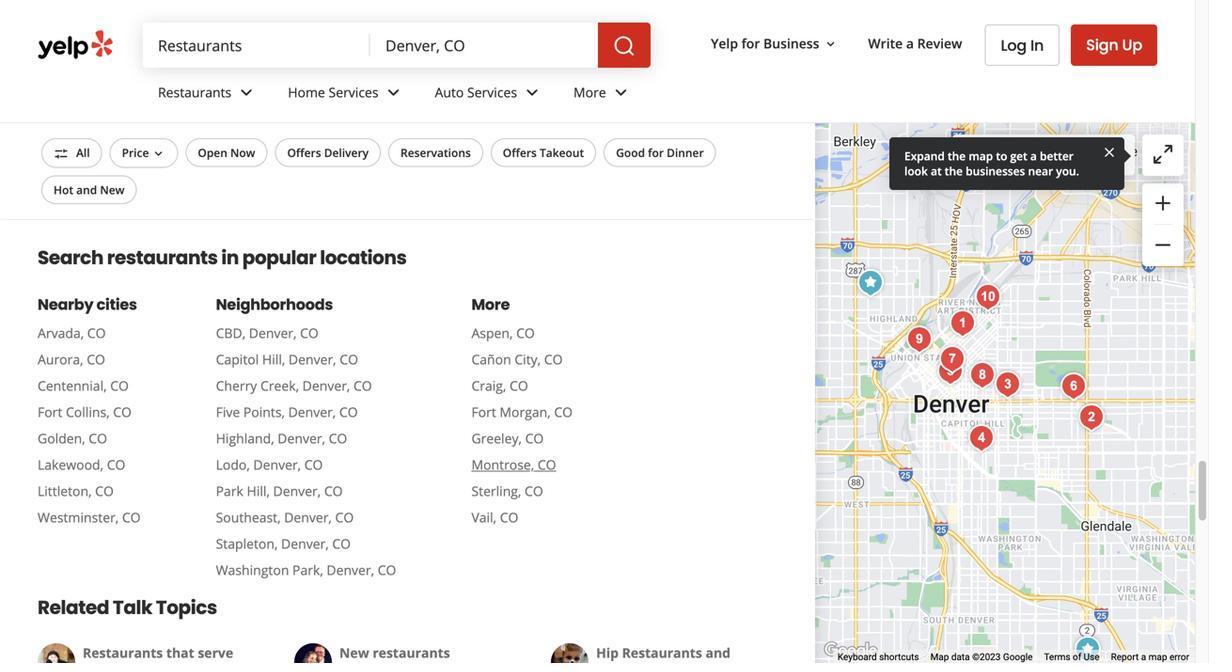 Task type: vqa. For each thing, say whether or not it's contained in the screenshot.
the bottom See all
no



Task type: locate. For each thing, give the bounding box(es) containing it.
1 vertical spatial related
[[38, 595, 109, 621]]

top diners in the us link
[[38, 143, 279, 162]]

1 horizontal spatial italian
[[563, 144, 601, 162]]

home services link
[[273, 68, 420, 122]]

in left popular
[[221, 245, 239, 271]]

1 fort from the left
[[38, 403, 62, 421]]

restaurants inside business categories element
[[158, 83, 232, 101]]

1 horizontal spatial american
[[563, 117, 622, 135]]

1 horizontal spatial none field
[[386, 35, 583, 56]]

1 horizontal spatial steakhouses
[[314, 117, 391, 135]]

mediterranean down 'price'
[[64, 170, 156, 188]]

restaurants inside hip restaurants and attitude
[[622, 644, 703, 662]]

points,
[[244, 403, 285, 421]]

1 horizontal spatial restaurants
[[373, 644, 450, 662]]

0 vertical spatial restaurants
[[107, 245, 218, 271]]

services down top diners in colorado
[[329, 83, 379, 101]]

2 horizontal spatial a
[[1142, 652, 1147, 663]]

co up littleton, co 'link'
[[107, 456, 126, 474]]

1 vertical spatial american
[[563, 117, 622, 135]]

open now button
[[186, 138, 268, 167]]

fort morgan, co link
[[472, 403, 573, 422]]

restaurants for new
[[373, 644, 450, 662]]

top mediterranean restaurants in colorado
[[287, 91, 557, 109]]

1 horizontal spatial more
[[574, 83, 607, 101]]

denver, right "park,"
[[327, 561, 375, 579]]

2 fort from the left
[[472, 403, 497, 421]]

more up aspen,
[[472, 294, 510, 315]]

24 chevron down v2 image inside restaurants link
[[235, 81, 258, 104]]

1 vertical spatial a
[[1031, 148, 1038, 164]]

co right the city,
[[545, 351, 563, 368]]

more left 24 chevron down v2 image
[[574, 83, 607, 101]]

co down southeast, denver, co link
[[332, 535, 351, 553]]

hill, up creek,
[[262, 351, 285, 368]]

a right get
[[1031, 148, 1038, 164]]

offers
[[287, 145, 321, 160], [503, 145, 537, 160]]

washington
[[216, 561, 289, 579]]

1 vertical spatial restaurants
[[373, 644, 450, 662]]

search image
[[614, 35, 636, 57]]

hot and new button
[[41, 175, 137, 204]]

hot and new
[[54, 182, 125, 197]]

in
[[1031, 35, 1045, 56]]

map right as
[[1053, 147, 1080, 164]]

0 vertical spatial more
[[574, 83, 607, 101]]

1 horizontal spatial diners
[[314, 65, 354, 82]]

diners
[[314, 65, 354, 82], [64, 144, 104, 162]]

top
[[38, 65, 61, 82], [287, 65, 310, 82], [536, 65, 560, 82], [38, 91, 61, 109], [287, 91, 310, 109], [536, 91, 560, 109], [38, 117, 61, 135], [287, 117, 310, 135], [536, 117, 560, 135], [38, 144, 61, 162], [287, 144, 310, 162], [536, 144, 560, 162], [38, 170, 61, 188], [38, 196, 61, 214]]

montrose,
[[472, 456, 535, 474]]

Find text field
[[158, 35, 356, 56]]

(traditional) up top italian restaurants in colorado link
[[126, 65, 200, 82]]

search restaurants in popular locations
[[38, 245, 407, 271]]

denver, down neighborhoods
[[249, 324, 297, 342]]

cbd,
[[216, 324, 246, 342]]

top restaurants in colorado top seafood restaurants in colorado
[[38, 91, 711, 135]]

restaurants
[[203, 65, 277, 82], [609, 65, 682, 82], [158, 83, 232, 101], [106, 91, 179, 109], [409, 91, 482, 109], [563, 91, 637, 109], [118, 117, 192, 135], [702, 117, 776, 135], [359, 144, 433, 162], [604, 144, 678, 162], [159, 170, 233, 188], [83, 644, 163, 662], [622, 644, 703, 662]]

related left talk
[[38, 595, 109, 621]]

littleton,
[[38, 482, 92, 500]]

1 horizontal spatial fort
[[472, 403, 497, 421]]

24 chevron down v2 image inside auto services link
[[521, 81, 544, 104]]

work & class image
[[945, 305, 982, 342]]

Near text field
[[386, 35, 583, 56]]

0 vertical spatial french
[[563, 65, 605, 82]]

colorado up top mediterranean restaurants in colorado on the left top of page
[[372, 65, 428, 82]]

colorado up offers takeout button
[[501, 91, 557, 109]]

sweetgreen image
[[1070, 631, 1107, 663]]

0 horizontal spatial for
[[648, 145, 664, 160]]

in down now
[[237, 170, 248, 188]]

none field up auto services
[[386, 35, 583, 56]]

creek,
[[261, 377, 299, 395]]

16 chevron down v2 image
[[824, 37, 839, 52]]

0 horizontal spatial offers
[[287, 145, 321, 160]]

0 vertical spatial search
[[991, 147, 1032, 164]]

(traditional) for colorado
[[126, 65, 200, 82]]

locations
[[320, 245, 407, 271]]

0 horizontal spatial american
[[64, 65, 123, 82]]

italian
[[64, 91, 102, 109], [563, 144, 601, 162]]

westminster, co link
[[38, 508, 141, 527]]

0 horizontal spatial 24 chevron down v2 image
[[235, 81, 258, 104]]

moves
[[1084, 147, 1124, 164]]

us down top mediterranean restaurants in the us link
[[184, 196, 201, 214]]

fort down craig, at the left bottom of the page
[[472, 403, 497, 421]]

colorado down yelp
[[700, 65, 757, 82]]

0 horizontal spatial (traditional)
[[126, 65, 200, 82]]

top french restaurants in the us link
[[287, 143, 529, 162]]

italian left good
[[563, 144, 601, 162]]

1 horizontal spatial a
[[1031, 148, 1038, 164]]

a right report
[[1142, 652, 1147, 663]]

price button
[[110, 138, 178, 168]]

italian inside top italian restaurants in the us top mediterranean restaurants in the us top steakhouses in the us
[[563, 144, 601, 162]]

golden, co link
[[38, 429, 141, 448]]

top steakhouses in colorado
[[287, 117, 466, 135]]

map
[[1053, 147, 1080, 164], [969, 148, 994, 164], [1149, 652, 1168, 663]]

services inside auto services link
[[468, 83, 518, 101]]

denver, down park hill, denver, co link
[[284, 509, 332, 527]]

offers left the 'delivery'
[[287, 145, 321, 160]]

1 vertical spatial french
[[314, 144, 356, 162]]

co down morgan,
[[526, 430, 544, 448]]

expand the map to get a better look at the businesses near you. tooltip
[[890, 137, 1125, 190]]

five
[[216, 403, 240, 421]]

2 vertical spatial a
[[1142, 652, 1147, 663]]

0 horizontal spatial french
[[314, 144, 356, 162]]

in right 24 chevron down v2 image
[[640, 91, 652, 109]]

cherry creek, denver, co link
[[216, 376, 397, 395]]

colorado down top american (traditional) restaurants in colorado link
[[197, 91, 254, 109]]

american down 'related articles'
[[64, 65, 123, 82]]

steakhouses down the all on the left top of page
[[64, 196, 142, 214]]

in up top restaurants in colorado link
[[686, 65, 697, 82]]

guard and grace image
[[934, 341, 972, 378]]

co right "park,"
[[378, 561, 397, 579]]

culinary dropout image
[[1074, 399, 1111, 437]]

fort for aspen,
[[472, 403, 497, 421]]

0 vertical spatial (traditional)
[[126, 65, 200, 82]]

0 horizontal spatial a
[[907, 34, 914, 52]]

1 related from the top
[[38, 15, 109, 42]]

co right collins,
[[113, 403, 132, 421]]

city,
[[515, 351, 541, 368]]

services inside home services 'link'
[[329, 83, 379, 101]]

0 horizontal spatial search
[[38, 245, 103, 271]]

2 horizontal spatial 24 chevron down v2 image
[[521, 81, 544, 104]]

for inside the "good for dinner" button
[[648, 145, 664, 160]]

0 horizontal spatial map
[[969, 148, 994, 164]]

None search field
[[143, 23, 655, 68]]

map for error
[[1149, 652, 1168, 663]]

diners up home services
[[314, 65, 354, 82]]

0 horizontal spatial italian
[[64, 91, 102, 109]]

more for more
[[574, 83, 607, 101]]

west saloon & kitchen image
[[932, 353, 970, 390]]

steakhouses up the 'delivery'
[[314, 117, 391, 135]]

1 horizontal spatial new
[[340, 644, 369, 662]]

fort up golden,
[[38, 403, 62, 421]]

more inside business categories element
[[574, 83, 607, 101]]

0 horizontal spatial more
[[472, 294, 510, 315]]

a right the write
[[907, 34, 914, 52]]

hill, up southeast,
[[247, 482, 270, 500]]

1 horizontal spatial 24 chevron down v2 image
[[382, 81, 405, 104]]

google
[[1004, 652, 1034, 663]]

1 vertical spatial italian
[[563, 144, 601, 162]]

nearby cities arvada, co aurora, co centennial, co fort collins, co golden, co lakewood, co littleton, co westminster, co
[[38, 294, 141, 527]]

fort inside "more aspen, co cañon city, co craig, co fort morgan, co greeley, co montrose, co sterling, co vail, co"
[[472, 403, 497, 421]]

takeout
[[540, 145, 584, 160]]

0 vertical spatial mediterranean
[[314, 91, 405, 109]]

related for related articles
[[38, 15, 109, 42]]

0 vertical spatial and
[[76, 182, 97, 197]]

2 offers from the left
[[503, 145, 537, 160]]

1 services from the left
[[329, 83, 379, 101]]

none field find
[[158, 35, 356, 56]]

1 offers from the left
[[287, 145, 321, 160]]

littleton, co link
[[38, 482, 141, 501]]

2 none field from the left
[[386, 35, 583, 56]]

(traditional) up the "good for dinner" button
[[625, 117, 699, 135]]

services for auto services
[[468, 83, 518, 101]]

terms of use link
[[1045, 652, 1100, 663]]

italian up seafood
[[64, 91, 102, 109]]

one two three sushi image
[[853, 264, 890, 302]]

arvada,
[[38, 324, 84, 342]]

look
[[905, 163, 929, 179]]

in up top french restaurants in the us link
[[395, 117, 406, 135]]

2 related from the top
[[38, 595, 109, 621]]

auto
[[435, 83, 464, 101]]

more
[[574, 83, 607, 101], [472, 294, 510, 315]]

and
[[76, 182, 97, 197], [706, 644, 731, 662]]

3 24 chevron down v2 image from the left
[[521, 81, 544, 104]]

0 horizontal spatial mediterranean
[[64, 170, 156, 188]]

in right "auto"
[[486, 91, 497, 109]]

24 chevron down v2 image inside home services 'link'
[[382, 81, 405, 104]]

1 24 chevron down v2 image from the left
[[235, 81, 258, 104]]

1 horizontal spatial for
[[742, 34, 761, 52]]

map left error
[[1149, 652, 1168, 663]]

co down the arvada, co link
[[87, 351, 105, 368]]

1 horizontal spatial offers
[[503, 145, 537, 160]]

in down business
[[779, 117, 791, 135]]

top restaurants in colorado link
[[536, 90, 778, 109]]

aurora,
[[38, 351, 83, 368]]

for right yelp
[[742, 34, 761, 52]]

cbd, denver, co link
[[216, 324, 397, 343]]

reservations button
[[389, 138, 483, 167]]

(traditional) inside top american (traditional) restaurants in the us top diners in the us
[[625, 117, 699, 135]]

us right reservations
[[475, 144, 491, 162]]

co up park hill, denver, co link
[[305, 456, 323, 474]]

co down park hill, denver, co link
[[335, 509, 354, 527]]

0 vertical spatial american
[[64, 65, 123, 82]]

0 horizontal spatial steakhouses
[[64, 196, 142, 214]]

map for to
[[969, 148, 994, 164]]

a inside expand the map to get a better look at the businesses near you.
[[1031, 148, 1038, 164]]

new inside button
[[100, 182, 125, 197]]

services right "auto"
[[468, 83, 518, 101]]

business categories element
[[143, 68, 1158, 122]]

1 vertical spatial for
[[648, 145, 664, 160]]

highland,
[[216, 430, 274, 448]]

related left articles
[[38, 15, 109, 42]]

1 horizontal spatial (traditional)
[[625, 117, 699, 135]]

1 horizontal spatial map
[[1053, 147, 1080, 164]]

0 vertical spatial a
[[907, 34, 914, 52]]

2 horizontal spatial map
[[1149, 652, 1168, 663]]

for inside yelp for business "button"
[[742, 34, 761, 52]]

in up home on the left top
[[280, 65, 292, 82]]

restaurants inside restaurants that serve manicotti?
[[83, 644, 163, 662]]

search
[[991, 147, 1032, 164], [38, 245, 103, 271]]

the greenwich denver image
[[970, 279, 1008, 316]]

co up the lodo, denver, co link in the bottom left of the page
[[329, 430, 348, 448]]

0 vertical spatial new
[[100, 182, 125, 197]]

vail,
[[472, 509, 497, 527]]

none field "near"
[[386, 35, 583, 56]]

0 horizontal spatial none field
[[158, 35, 356, 56]]

co up fort collins, co link
[[110, 377, 129, 395]]

1 vertical spatial search
[[38, 245, 103, 271]]

as
[[1036, 147, 1049, 164]]

co up fort morgan, co link on the left bottom of page
[[510, 377, 529, 395]]

1 vertical spatial diners
[[64, 144, 104, 162]]

denver, up the lodo, denver, co link in the bottom left of the page
[[278, 430, 326, 448]]

1 vertical spatial more
[[472, 294, 510, 315]]

0 horizontal spatial restaurants
[[107, 245, 218, 271]]

a
[[907, 34, 914, 52], [1031, 148, 1038, 164], [1142, 652, 1147, 663]]

0 vertical spatial diners
[[314, 65, 354, 82]]

colorado up "top american (traditional) restaurants in the us" link
[[655, 91, 711, 109]]

french left 24 chevron down v2 image
[[563, 65, 605, 82]]

0 horizontal spatial new
[[100, 182, 125, 197]]

1 vertical spatial (traditional)
[[625, 117, 699, 135]]

co up five points, denver, co link
[[354, 377, 372, 395]]

google image
[[821, 639, 883, 663]]

auto services link
[[420, 68, 559, 122]]

good for dinner
[[616, 145, 704, 160]]

1 none field from the left
[[158, 35, 356, 56]]

0 horizontal spatial fort
[[38, 403, 62, 421]]

cañon city, co link
[[472, 350, 573, 369]]

©2023
[[973, 652, 1001, 663]]

seafood
[[64, 117, 115, 135]]

map left to on the top right
[[969, 148, 994, 164]]

offers left takeout
[[503, 145, 537, 160]]

hot
[[54, 182, 73, 197]]

map inside expand the map to get a better look at the businesses near you.
[[969, 148, 994, 164]]

none field up top american (traditional) restaurants in colorado
[[158, 35, 356, 56]]

2 services from the left
[[468, 83, 518, 101]]

for
[[742, 34, 761, 52], [648, 145, 664, 160]]

french for the
[[314, 144, 356, 162]]

mediterranean down top diners in colorado
[[314, 91, 405, 109]]

diners inside top american (traditional) restaurants in the us top diners in the us
[[64, 144, 104, 162]]

0 vertical spatial steakhouses
[[314, 117, 391, 135]]

restaurants for search
[[107, 245, 218, 271]]

group
[[1143, 183, 1185, 266]]

more inside "more aspen, co cañon city, co craig, co fort morgan, co greeley, co montrose, co sterling, co vail, co"
[[472, 294, 510, 315]]

american up takeout
[[563, 117, 622, 135]]

top italian restaurants in colorado link
[[38, 90, 279, 109]]

american inside top american (traditional) restaurants in the us top diners in the us
[[563, 117, 622, 135]]

log in
[[1002, 35, 1045, 56]]

lakewood, co link
[[38, 456, 141, 474]]

colorado up now
[[210, 117, 266, 135]]

french for colorado
[[563, 65, 605, 82]]

1 vertical spatial and
[[706, 644, 731, 662]]

centennial, co link
[[38, 376, 141, 395]]

(traditional)
[[126, 65, 200, 82], [625, 117, 699, 135]]

hip restaurants and attitude link
[[597, 644, 731, 663]]

yelp
[[711, 34, 739, 52]]

american
[[64, 65, 123, 82], [563, 117, 622, 135]]

steakhouses inside top steakhouses in colorado link
[[314, 117, 391, 135]]

2 24 chevron down v2 image from the left
[[382, 81, 405, 104]]

to
[[997, 148, 1008, 164]]

0 horizontal spatial diners
[[64, 144, 104, 162]]

24 chevron down v2 image
[[610, 81, 633, 104]]

search for search as map moves
[[991, 147, 1032, 164]]

co down greeley, co link
[[538, 456, 557, 474]]

fort inside nearby cities arvada, co aurora, co centennial, co fort collins, co golden, co lakewood, co littleton, co westminster, co
[[38, 403, 62, 421]]

16 chevron down v2 image
[[151, 146, 166, 161]]

for right good
[[648, 145, 664, 160]]

diners down seafood
[[64, 144, 104, 162]]

log in link
[[986, 24, 1061, 66]]

1 vertical spatial steakhouses
[[64, 196, 142, 214]]

map
[[931, 652, 950, 663]]

1 vertical spatial new
[[340, 644, 369, 662]]

french down top steakhouses in colorado at the top
[[314, 144, 356, 162]]

french inside top french restaurants in colorado top italian restaurants in colorado
[[563, 65, 605, 82]]

more link
[[559, 68, 648, 122]]

1 vertical spatial mediterranean
[[64, 170, 156, 188]]

co down littleton, co 'link'
[[122, 509, 141, 527]]

us down 16 chevron down v2 image
[[818, 117, 834, 135]]

top steakhouses in colorado link
[[287, 117, 529, 136]]

morgan,
[[500, 403, 551, 421]]

24 chevron down v2 image
[[235, 81, 258, 104], [382, 81, 405, 104], [521, 81, 544, 104]]

0 vertical spatial italian
[[64, 91, 102, 109]]

0 vertical spatial related
[[38, 15, 109, 42]]

1 horizontal spatial mediterranean
[[314, 91, 405, 109]]

1 horizontal spatial search
[[991, 147, 1032, 164]]

0 vertical spatial for
[[742, 34, 761, 52]]

1 horizontal spatial and
[[706, 644, 731, 662]]

1 horizontal spatial french
[[563, 65, 605, 82]]

co up capitol hill, denver, co link
[[300, 324, 319, 342]]

0 horizontal spatial services
[[329, 83, 379, 101]]

co up southeast, denver, co link
[[324, 482, 343, 500]]

park,
[[293, 561, 323, 579]]

1 horizontal spatial services
[[468, 83, 518, 101]]

(traditional) for the
[[625, 117, 699, 135]]

0 horizontal spatial and
[[76, 182, 97, 197]]

for for yelp
[[742, 34, 761, 52]]

review
[[918, 34, 963, 52]]

None field
[[158, 35, 356, 56], [386, 35, 583, 56]]

co down montrose, co link
[[525, 482, 544, 500]]



Task type: describe. For each thing, give the bounding box(es) containing it.
stapleton, denver, co link
[[216, 535, 397, 553]]

yelp for business
[[711, 34, 820, 52]]

and inside hip restaurants and attitude
[[706, 644, 731, 662]]

denver, up southeast, denver, co link
[[273, 482, 321, 500]]

dinner
[[667, 145, 704, 160]]

aurora, co link
[[38, 350, 141, 369]]

highland, denver, co link
[[216, 429, 397, 448]]

co up westminster, co link
[[95, 482, 114, 500]]

southeast,
[[216, 509, 281, 527]]

top american (traditional) restaurants in colorado link
[[38, 64, 352, 83]]

denver, down capitol hill, denver, co link
[[303, 377, 350, 395]]

and inside button
[[76, 182, 97, 197]]

fort for cities
[[38, 403, 62, 421]]

zoom out image
[[1153, 234, 1175, 256]]

business
[[764, 34, 820, 52]]

filters group
[[38, 138, 720, 204]]

home services
[[288, 83, 379, 101]]

in up home services
[[357, 65, 369, 82]]

steakhouses inside top italian restaurants in the us top mediterranean restaurants in the us top steakhouses in the us
[[64, 196, 142, 214]]

american for top american (traditional) restaurants in colorado
[[64, 65, 123, 82]]

in left 'price'
[[108, 144, 119, 162]]

map data ©2023 google
[[931, 652, 1034, 663]]

top american (traditional) restaurants in the us top diners in the us
[[38, 117, 834, 162]]

us down offers delivery button
[[275, 170, 292, 188]]

top french restaurants in the us
[[287, 144, 491, 162]]

offers delivery button
[[275, 138, 381, 167]]

for for good
[[648, 145, 664, 160]]

keyboard shortcuts button
[[838, 651, 920, 663]]

24 chevron down v2 image for auto services
[[521, 81, 544, 104]]

neighborhoods cbd, denver, co capitol hill, denver, co cherry creek, denver, co five points, denver, co highland, denver, co lodo, denver, co park hill, denver, co southeast, denver, co stapleton, denver, co washington park, denver, co
[[216, 294, 397, 579]]

near
[[1029, 163, 1054, 179]]

co up aurora, co link
[[87, 324, 106, 342]]

new restaurants link
[[340, 644, 450, 662]]

a for write
[[907, 34, 914, 52]]

16 filter v2 image
[[54, 146, 69, 161]]

expand the map to get a better look at the businesses near you.
[[905, 148, 1080, 179]]

park
[[216, 482, 244, 500]]

keyboard
[[838, 652, 878, 663]]

top italian restaurants in the us top mediterranean restaurants in the us top steakhouses in the us
[[38, 144, 737, 214]]

report a map error
[[1112, 652, 1190, 663]]

the porchetta house image
[[990, 366, 1028, 404]]

offers takeout button
[[491, 138, 597, 167]]

all
[[76, 145, 90, 160]]

cherry
[[216, 377, 257, 395]]

offers for offers takeout
[[503, 145, 537, 160]]

sign
[[1087, 34, 1119, 56]]

error
[[1170, 652, 1190, 663]]

montrose, co link
[[472, 456, 573, 474]]

co right morgan,
[[554, 403, 573, 421]]

denver, up park hill, denver, co link
[[253, 456, 301, 474]]

top steakhouses in the us link
[[38, 196, 279, 215]]

craig,
[[472, 377, 507, 395]]

park hill, denver, co link
[[216, 482, 397, 501]]

denver, down cherry creek, denver, co link
[[288, 403, 336, 421]]

denver, up cherry creek, denver, co link
[[289, 351, 336, 368]]

arvada, co link
[[38, 324, 141, 343]]

top mediterranean restaurants in the us link
[[38, 169, 292, 188]]

search for search restaurants in popular locations
[[38, 245, 103, 271]]

us down 'top seafood restaurants in colorado' link
[[146, 144, 163, 162]]

offers for offers delivery
[[287, 145, 321, 160]]

24 chevron down v2 image for home services
[[382, 81, 405, 104]]

keyboard shortcuts
[[838, 652, 920, 663]]

revival denver public house image
[[964, 357, 1002, 394]]

in down top steakhouses in colorado link
[[436, 144, 448, 162]]

lodo,
[[216, 456, 250, 474]]

map region
[[604, 37, 1210, 663]]

that
[[166, 644, 194, 662]]

attitude
[[597, 663, 652, 663]]

fox run cafe image
[[1056, 368, 1093, 406]]

restaurants inside top american (traditional) restaurants in the us top diners in the us
[[702, 117, 776, 135]]

in down "top american (traditional) restaurants in the us" link
[[681, 144, 693, 162]]

map for moves
[[1053, 147, 1080, 164]]

yelp for business button
[[704, 26, 846, 60]]

collins,
[[66, 403, 110, 421]]

us right dinner at the top
[[720, 144, 737, 162]]

price
[[122, 145, 149, 160]]

top seafood restaurants in colorado link
[[38, 117, 279, 136]]

0 vertical spatial hill,
[[262, 351, 285, 368]]

log
[[1002, 35, 1027, 56]]

terms
[[1045, 652, 1071, 663]]

aspen, co link
[[472, 324, 573, 343]]

lakewood,
[[38, 456, 104, 474]]

report a map error link
[[1112, 652, 1190, 663]]

related articles
[[38, 15, 184, 42]]

related for related talk topics
[[38, 595, 109, 621]]

top diners in colorado link
[[287, 64, 529, 83]]

co right vail,
[[500, 509, 519, 527]]

lodo, denver, co link
[[216, 456, 397, 474]]

expand map image
[[1153, 143, 1175, 166]]

data
[[952, 652, 971, 663]]

italian inside top french restaurants in colorado top italian restaurants in colorado
[[64, 91, 102, 109]]

manicotti?
[[83, 663, 153, 663]]

better
[[1041, 148, 1074, 164]]

top french restaurants in colorado link
[[536, 64, 778, 83]]

all button
[[41, 138, 102, 168]]

1 vertical spatial hill,
[[247, 482, 270, 500]]

fort collins, co link
[[38, 403, 141, 422]]

terms of use
[[1045, 652, 1100, 663]]

co down fort collins, co link
[[89, 430, 107, 448]]

colorado up home services
[[295, 65, 352, 82]]

talk
[[113, 595, 152, 621]]

shortcuts
[[880, 652, 920, 663]]

sign up
[[1087, 34, 1143, 56]]

mediterranean inside top italian restaurants in the us top mediterranean restaurants in the us top steakhouses in the us
[[64, 170, 156, 188]]

a for report
[[1142, 652, 1147, 663]]

more for more aspen, co cañon city, co craig, co fort morgan, co greeley, co montrose, co sterling, co vail, co
[[472, 294, 510, 315]]

delivery
[[324, 145, 369, 160]]

stapleton,
[[216, 535, 278, 553]]

write a review
[[869, 34, 963, 52]]

in down top mediterranean restaurants in the us link
[[145, 196, 157, 214]]

popular
[[243, 245, 316, 271]]

greeley, co link
[[472, 429, 573, 448]]

craig, co link
[[472, 376, 573, 395]]

hip
[[597, 644, 619, 662]]

of
[[1074, 652, 1082, 663]]

aspen,
[[472, 324, 513, 342]]

up
[[1123, 34, 1143, 56]]

home
[[288, 83, 325, 101]]

greeley,
[[472, 430, 522, 448]]

top american (traditional) restaurants in colorado
[[38, 65, 352, 82]]

top diners in colorado
[[287, 65, 428, 82]]

24 chevron down v2 image for restaurants
[[235, 81, 258, 104]]

services for home services
[[329, 83, 379, 101]]

related talk topics
[[38, 595, 217, 621]]

in down top american (traditional) restaurants in colorado link
[[183, 91, 194, 109]]

co down cherry creek, denver, co link
[[340, 403, 358, 421]]

tavernetta image
[[901, 321, 939, 358]]

denver, down southeast, denver, co link
[[281, 535, 329, 553]]

expand
[[905, 148, 945, 164]]

co down cbd, denver, co link
[[340, 351, 358, 368]]

hip restaurants and attitude
[[597, 644, 731, 663]]

you.
[[1057, 163, 1080, 179]]

close image
[[1103, 144, 1118, 160]]

colorado up reservations button at the top of page
[[410, 117, 466, 135]]

zoom in image
[[1153, 192, 1175, 214]]

american for top american (traditional) restaurants in the us top diners in the us
[[563, 117, 622, 135]]

good for dinner button
[[604, 138, 717, 167]]

in up the open
[[195, 117, 207, 135]]

topics
[[156, 595, 217, 621]]

top italian restaurants in the us link
[[536, 143, 778, 162]]

co up the city,
[[517, 324, 535, 342]]

write
[[869, 34, 903, 52]]

angelo's taverna image
[[964, 420, 1001, 457]]



